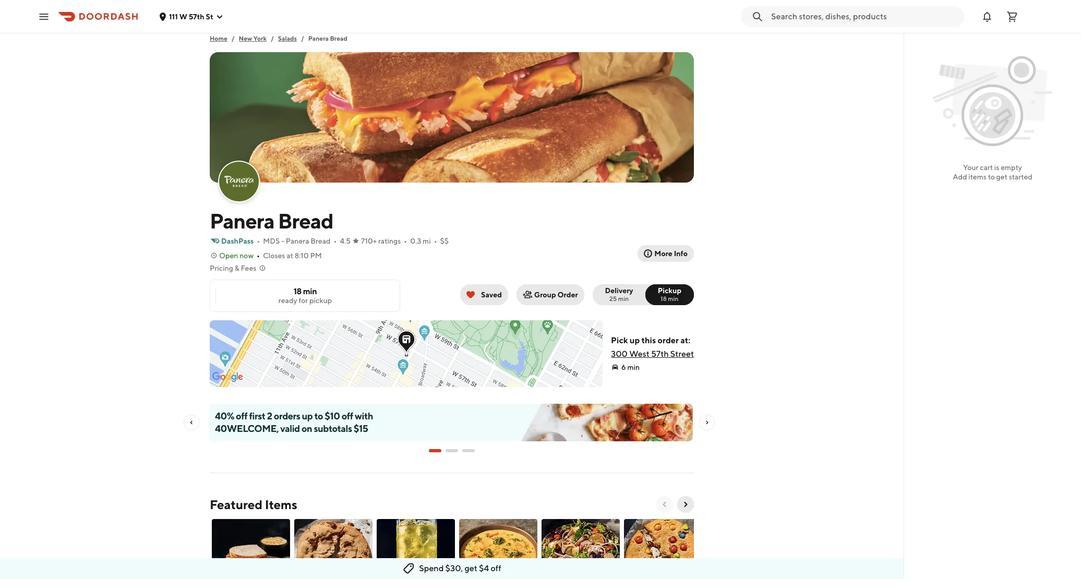 Task type: vqa. For each thing, say whether or not it's contained in the screenshot.
Mac & Cheese image
no



Task type: locate. For each thing, give the bounding box(es) containing it.
min right ready on the bottom of the page
[[303, 287, 317, 297]]

order
[[558, 291, 578, 299]]

None radio
[[593, 285, 652, 305], [646, 285, 694, 305], [593, 285, 652, 305], [646, 285, 694, 305]]

pricing & fees
[[210, 264, 257, 273]]

111 w 57th st
[[169, 12, 213, 21]]

$$
[[440, 237, 449, 245]]

40%
[[215, 411, 234, 422]]

next button of carousel image
[[682, 501, 690, 509]]

pick
[[611, 336, 628, 346]]

up inside pick up this order at: 300 west 57th street
[[630, 336, 640, 346]]

map region
[[157, 263, 692, 396]]

1 horizontal spatial /
[[271, 34, 274, 42]]

• closes at 8:10 pm
[[257, 252, 322, 260]]

bread right salads
[[330, 34, 348, 42]]

57th down 'order' on the right
[[652, 349, 669, 359]]

to for get
[[989, 173, 995, 181]]

pricing & fees button
[[210, 263, 267, 274]]

off
[[236, 411, 248, 422], [342, 411, 353, 422], [491, 564, 502, 574]]

1 horizontal spatial 18
[[661, 295, 667, 303]]

items
[[969, 173, 987, 181]]

• right now
[[257, 252, 260, 260]]

1 horizontal spatial get
[[997, 173, 1008, 181]]

0 horizontal spatial to
[[315, 411, 323, 422]]

off right $10 on the left bottom of the page
[[342, 411, 353, 422]]

orders
[[274, 411, 300, 422]]

pricing
[[210, 264, 233, 273]]

0 vertical spatial up
[[630, 336, 640, 346]]

/
[[232, 34, 235, 42], [271, 34, 274, 42], [301, 34, 304, 42]]

order methods option group
[[593, 285, 694, 305]]

18
[[294, 287, 302, 297], [661, 295, 667, 303]]

get down is
[[997, 173, 1008, 181]]

1 vertical spatial bread
[[278, 209, 333, 233]]

710+ ratings •
[[361, 237, 407, 245]]

up
[[630, 336, 640, 346], [302, 411, 313, 422]]

now
[[240, 252, 254, 260]]

powered by google image
[[212, 372, 243, 383]]

off up the 40welcome,
[[236, 411, 248, 422]]

1 horizontal spatial up
[[630, 336, 640, 346]]

closes
[[263, 252, 285, 260]]

cart
[[981, 163, 994, 172]]

candy cookie image
[[624, 519, 703, 579]]

panera right salads
[[308, 34, 329, 42]]

bread up pm
[[311, 237, 331, 245]]

•
[[257, 237, 260, 245], [334, 237, 337, 245], [404, 237, 407, 245], [434, 237, 437, 245], [257, 252, 260, 260]]

18 inside 18 min ready for pickup
[[294, 287, 302, 297]]

open now
[[219, 252, 254, 260]]

bread
[[330, 34, 348, 42], [278, 209, 333, 233], [311, 237, 331, 245]]

57th
[[189, 12, 204, 21], [652, 349, 669, 359]]

1 vertical spatial to
[[315, 411, 323, 422]]

300 west 57th street link
[[611, 349, 694, 359]]

• left 4.5
[[334, 237, 337, 245]]

featured items
[[210, 498, 297, 512]]

to inside your cart is empty add items to get started
[[989, 173, 995, 181]]

25
[[610, 295, 617, 303]]

&
[[235, 264, 239, 273]]

w
[[179, 12, 187, 21]]

6 min
[[622, 363, 640, 372]]

min up 'order' on the right
[[668, 295, 679, 303]]

min inside delivery 25 min
[[619, 295, 629, 303]]

1 vertical spatial get
[[465, 564, 478, 574]]

0 vertical spatial get
[[997, 173, 1008, 181]]

more info button
[[638, 245, 694, 262]]

40% off first 2 orders up to $10 off with 40welcome, valid on subtotals $15
[[215, 411, 373, 434]]

pm
[[310, 252, 322, 260]]

bread up mds - panera bread
[[278, 209, 333, 233]]

1 horizontal spatial off
[[342, 411, 353, 422]]

1 vertical spatial 57th
[[652, 349, 669, 359]]

57th inside pick up this order at: 300 west 57th street
[[652, 349, 669, 359]]

to
[[989, 173, 995, 181], [315, 411, 323, 422]]

1 / from the left
[[232, 34, 235, 42]]

40welcome,
[[215, 423, 279, 434]]

get
[[997, 173, 1008, 181], [465, 564, 478, 574]]

pick up this order at: 300 west 57th street
[[611, 336, 694, 359]]

0 vertical spatial panera
[[308, 34, 329, 42]]

group order button
[[517, 285, 584, 305]]

min
[[303, 287, 317, 297], [619, 295, 629, 303], [668, 295, 679, 303], [628, 363, 640, 372]]

salads
[[278, 34, 297, 42]]

57th left st
[[189, 12, 204, 21]]

0 horizontal spatial /
[[232, 34, 235, 42]]

panera
[[308, 34, 329, 42], [210, 209, 275, 233], [286, 237, 309, 245]]

/ right salads
[[301, 34, 304, 42]]

0 vertical spatial to
[[989, 173, 995, 181]]

mds
[[263, 237, 280, 245]]

to left $10 on the left bottom of the page
[[315, 411, 323, 422]]

with
[[355, 411, 373, 422]]

0 vertical spatial 57th
[[189, 12, 204, 21]]

your cart is empty add items to get started
[[953, 163, 1033, 181]]

panera bread image
[[210, 52, 694, 183], [219, 162, 259, 202]]

off right $4
[[491, 564, 502, 574]]

0 vertical spatial bread
[[330, 34, 348, 42]]

6
[[622, 363, 626, 372]]

to down cart
[[989, 173, 995, 181]]

get left $4
[[465, 564, 478, 574]]

1 horizontal spatial to
[[989, 173, 995, 181]]

up left this
[[630, 336, 640, 346]]

0 horizontal spatial 18
[[294, 287, 302, 297]]

/ right york
[[271, 34, 274, 42]]

panera up dashpass •
[[210, 209, 275, 233]]

pickup
[[658, 287, 682, 295]]

to inside 40% off first 2 orders up to $10 off with 40welcome, valid on subtotals $15
[[315, 411, 323, 422]]

/ left new
[[232, 34, 235, 42]]

4.5
[[340, 237, 351, 245]]

min right 6
[[628, 363, 640, 372]]

min right 25
[[619, 295, 629, 303]]

panera right -
[[286, 237, 309, 245]]

up up on at the bottom left of page
[[302, 411, 313, 422]]

2 horizontal spatial /
[[301, 34, 304, 42]]

home link
[[210, 33, 228, 44]]

1 vertical spatial panera
[[210, 209, 275, 233]]

mi
[[423, 237, 431, 245]]

18 left the pickup
[[294, 287, 302, 297]]

18 up 'order' on the right
[[661, 295, 667, 303]]

at
[[287, 252, 293, 260]]

1 horizontal spatial 57th
[[652, 349, 669, 359]]

new
[[239, 34, 252, 42]]

2 vertical spatial bread
[[311, 237, 331, 245]]

ready
[[279, 297, 297, 305]]

0 horizontal spatial off
[[236, 411, 248, 422]]

pickup 18 min
[[658, 287, 682, 303]]

group
[[535, 291, 556, 299]]

sandwich and soup/mac image
[[212, 519, 290, 579]]

new york link
[[239, 33, 267, 44]]

group order
[[535, 291, 578, 299]]

saved button
[[460, 285, 508, 305]]

0 horizontal spatial get
[[465, 564, 478, 574]]

-
[[281, 237, 285, 245]]

0 horizontal spatial up
[[302, 411, 313, 422]]

1 vertical spatial up
[[302, 411, 313, 422]]



Task type: describe. For each thing, give the bounding box(es) containing it.
passion papaya iced green tea image
[[377, 519, 455, 579]]

pickup
[[310, 297, 332, 305]]

18 min ready for pickup
[[279, 287, 332, 305]]

$4
[[479, 564, 489, 574]]

panera bread
[[210, 209, 333, 233]]

salads link
[[278, 33, 297, 44]]

dashpass •
[[221, 237, 260, 245]]

notification bell image
[[981, 10, 994, 23]]

• right mi
[[434, 237, 437, 245]]

fuji apple salad with chicken image
[[542, 519, 620, 579]]

Store search: begin typing to search for stores available on DoorDash text field
[[772, 11, 959, 22]]

at:
[[681, 336, 691, 346]]

select promotional banner element
[[429, 442, 475, 460]]

more info
[[655, 250, 688, 258]]

add
[[953, 173, 968, 181]]

dashpass
[[221, 237, 254, 245]]

3 / from the left
[[301, 34, 304, 42]]

• left the 0.3
[[404, 237, 407, 245]]

york
[[254, 34, 267, 42]]

mds - panera bread
[[263, 237, 331, 245]]

this
[[642, 336, 656, 346]]

featured
[[210, 498, 263, 512]]

0.3
[[410, 237, 421, 245]]

previous button of carousel image
[[661, 501, 669, 509]]

18 inside pickup 18 min
[[661, 295, 667, 303]]

$15
[[354, 423, 368, 434]]

111
[[169, 12, 178, 21]]

open
[[219, 252, 238, 260]]

to for $10
[[315, 411, 323, 422]]

ratings
[[378, 237, 401, 245]]

info
[[674, 250, 688, 258]]

saved
[[481, 291, 502, 299]]

• left mds
[[257, 237, 260, 245]]

2
[[267, 411, 272, 422]]

empty
[[1001, 163, 1023, 172]]

2 horizontal spatial off
[[491, 564, 502, 574]]

featured items heading
[[210, 496, 297, 513]]

8:10
[[295, 252, 309, 260]]

2 / from the left
[[271, 34, 274, 42]]

home / new york / salads / panera bread
[[210, 34, 348, 42]]

300
[[611, 349, 628, 359]]

up inside 40% off first 2 orders up to $10 off with 40welcome, valid on subtotals $15
[[302, 411, 313, 422]]

0 items, open order cart image
[[1007, 10, 1019, 23]]

min inside pickup 18 min
[[668, 295, 679, 303]]

delivery
[[605, 287, 634, 295]]

fees
[[241, 264, 257, 273]]

order
[[658, 336, 679, 346]]

111 w 57th st button
[[159, 12, 224, 21]]

get inside your cart is empty add items to get started
[[997, 173, 1008, 181]]

is
[[995, 163, 1000, 172]]

chocolate chipper cookie image
[[294, 519, 373, 579]]

710+
[[361, 237, 377, 245]]

first
[[249, 411, 266, 422]]

0.3 mi • $$
[[410, 237, 449, 245]]

0 horizontal spatial 57th
[[189, 12, 204, 21]]

items
[[265, 498, 297, 512]]

home
[[210, 34, 228, 42]]

st
[[206, 12, 213, 21]]

delivery 25 min
[[605, 287, 634, 303]]

started
[[1010, 173, 1033, 181]]

broccoli cheddar soup image
[[459, 519, 538, 579]]

spend
[[419, 564, 444, 574]]

open menu image
[[38, 10, 50, 23]]

street
[[671, 349, 694, 359]]

west
[[630, 349, 650, 359]]

$30,
[[446, 564, 463, 574]]

for
[[299, 297, 308, 305]]

on
[[302, 423, 312, 434]]

more
[[655, 250, 673, 258]]

valid
[[280, 423, 300, 434]]

spend $30, get $4 off
[[419, 564, 502, 574]]

subtotals
[[314, 423, 352, 434]]

$10
[[325, 411, 340, 422]]

min inside 18 min ready for pickup
[[303, 287, 317, 297]]

2 vertical spatial panera
[[286, 237, 309, 245]]

your
[[964, 163, 979, 172]]



